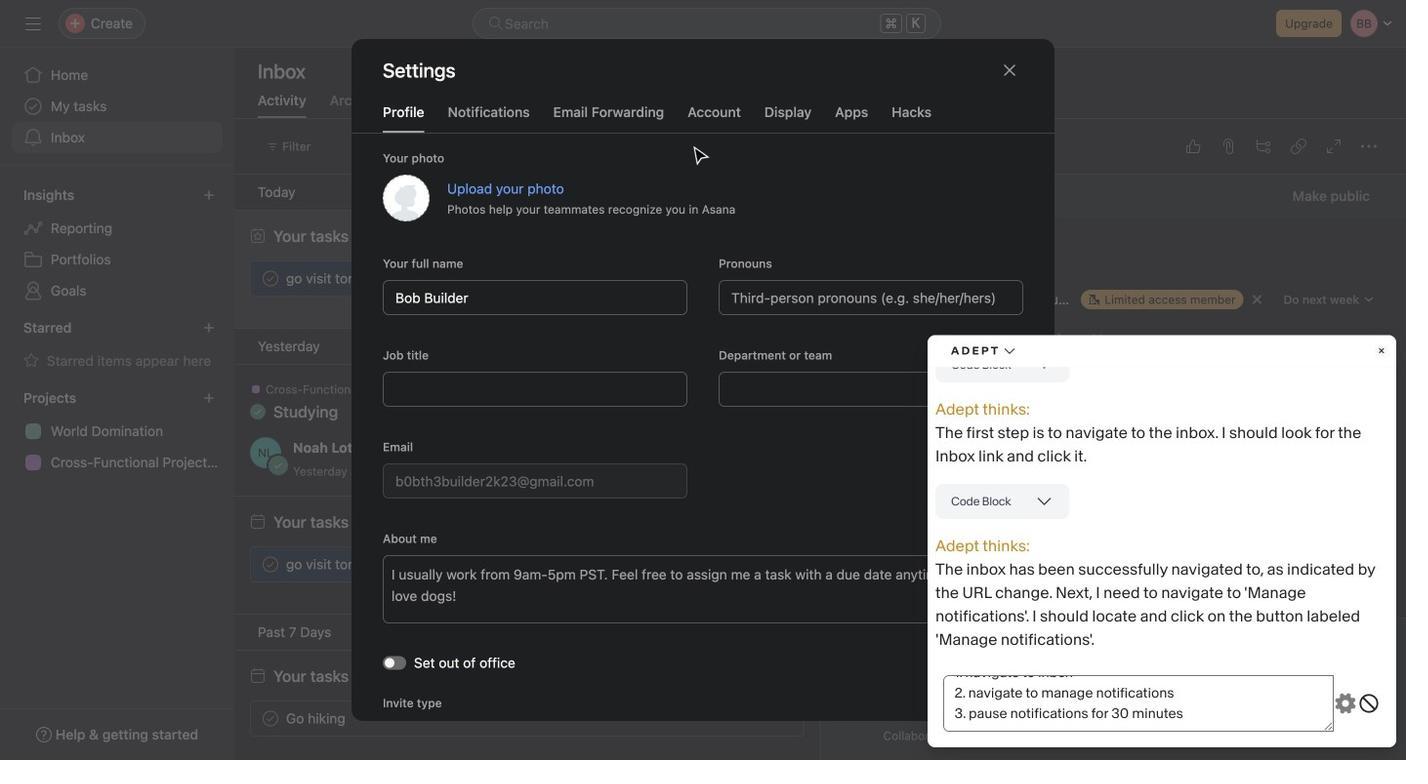 Task type: locate. For each thing, give the bounding box(es) containing it.
2 mark complete checkbox from the top
[[259, 708, 282, 731]]

mark complete image
[[259, 267, 282, 291], [259, 708, 282, 731]]

add subtask image
[[1256, 139, 1271, 154]]

1 vertical spatial mark complete checkbox
[[259, 708, 282, 731]]

mark complete checkbox down your tasks for mar 20, task element
[[259, 553, 282, 577]]

0 vertical spatial mark complete checkbox
[[259, 553, 282, 577]]

your tasks for today, task element
[[273, 227, 418, 246]]

mark complete checkbox down your tasks for mar 15, task element
[[259, 708, 282, 731]]

insights element
[[0, 178, 234, 311]]

projects element
[[0, 381, 234, 482]]

copy task link image
[[1291, 139, 1307, 154]]

None text field
[[555, 283, 647, 318]]

Task Name text field
[[831, 229, 1383, 274]]

0 likes. click to like this task image
[[1186, 139, 1201, 154]]

main content
[[821, 175, 1406, 761]]

clear due date image
[[1092, 333, 1104, 345]]

close this dialog image
[[1002, 63, 1018, 78]]

add or remove collaborators image
[[1060, 730, 1072, 742]]

Mark complete checkbox
[[259, 267, 282, 291]]

mark complete image down your tasks for today, task element
[[259, 267, 282, 291]]

hide sidebar image
[[25, 16, 41, 31]]

0 vertical spatial mark complete image
[[259, 267, 282, 291]]

2 mark complete image from the top
[[259, 708, 282, 731]]

mark complete image down your tasks for mar 15, task element
[[259, 708, 282, 731]]

None text field
[[678, 283, 770, 318]]

None checkbox
[[383, 295, 395, 307], [383, 604, 395, 616], [383, 685, 395, 696], [383, 295, 395, 307], [383, 604, 395, 616], [383, 685, 395, 696]]

1 vertical spatial mark complete image
[[259, 708, 282, 731]]

Mark complete checkbox
[[259, 553, 282, 577], [259, 708, 282, 731]]

dialog
[[352, 39, 1055, 761]]

starred element
[[0, 311, 234, 381]]

go visit tomy dialog
[[821, 119, 1406, 761]]



Task type: vqa. For each thing, say whether or not it's contained in the screenshot.
See details, Thought Zone (Brainstorm Space) image inside STARRED element
no



Task type: describe. For each thing, give the bounding box(es) containing it.
open user profile image
[[250, 438, 281, 469]]

add or remove collaborators image
[[970, 725, 994, 748]]

mark complete image
[[259, 553, 282, 577]]

your tasks for mar 15, task element
[[273, 667, 426, 686]]

1 mark complete checkbox from the top
[[259, 553, 282, 577]]

1 mark complete image from the top
[[259, 267, 282, 291]]

remove assignee image
[[1252, 294, 1263, 306]]

settings tab list
[[352, 102, 1055, 134]]

full screen image
[[1326, 139, 1342, 154]]

global element
[[0, 48, 234, 165]]

your tasks for mar 20, task element
[[273, 513, 428, 532]]



